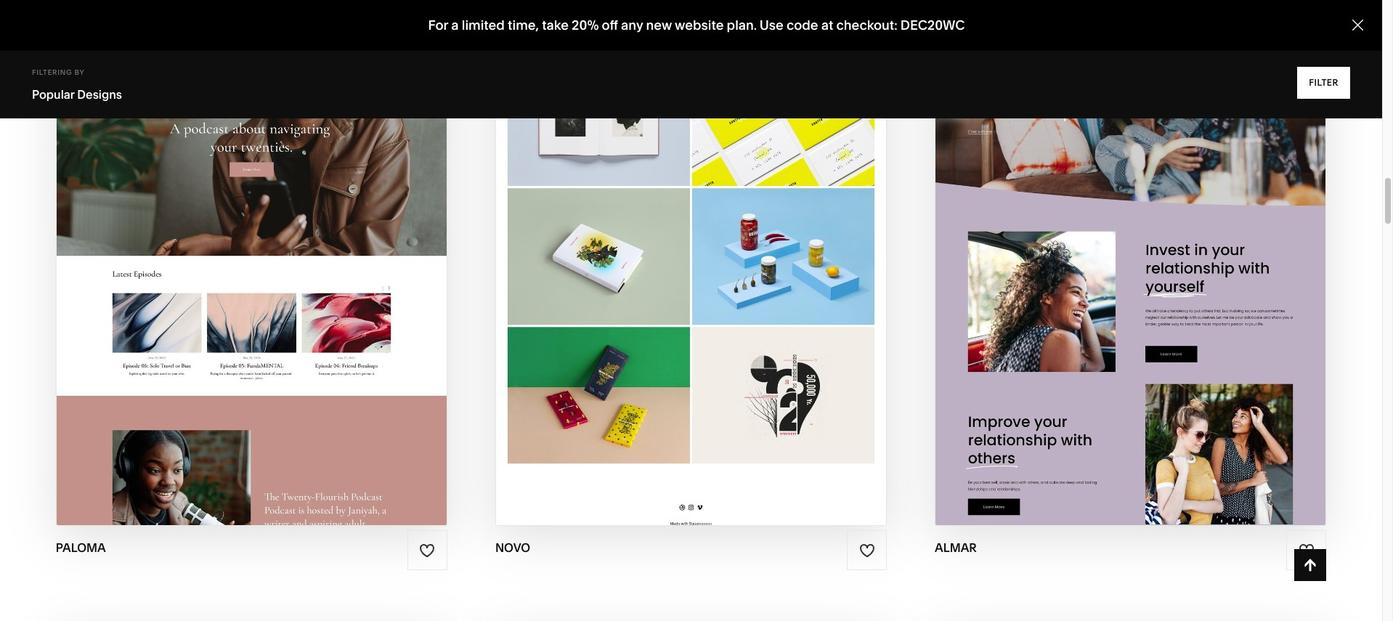 Task type: vqa. For each thing, say whether or not it's contained in the screenshot.
more in 01. Schedule appointments with online bookings and calendars using Acuity Scheduling. Learn more
no



Task type: locate. For each thing, give the bounding box(es) containing it.
start with paloma
[[169, 237, 319, 253]]

start inside start with paloma button
[[169, 237, 213, 253]]

start with almar button
[[1054, 226, 1208, 265]]

2 horizontal spatial start
[[1054, 237, 1097, 253]]

dec20wc
[[901, 17, 965, 34]]

almar inside preview almar link
[[1138, 265, 1190, 282]]

almar
[[1141, 237, 1193, 253], [1138, 265, 1190, 282], [935, 541, 977, 555]]

paloma
[[257, 237, 319, 253], [254, 265, 316, 282], [56, 541, 106, 555]]

1 vertical spatial novo
[[703, 265, 746, 282]]

new
[[646, 17, 672, 34]]

preview
[[187, 265, 251, 282], [636, 265, 700, 282], [1072, 265, 1135, 282]]

2 with from the left
[[665, 237, 702, 253]]

0 vertical spatial novo
[[706, 237, 749, 253]]

preview novo
[[636, 265, 746, 282]]

preview almar link
[[1072, 254, 1190, 294]]

start with almar
[[1054, 237, 1193, 253]]

with up preview paloma
[[216, 237, 253, 253]]

2 vertical spatial paloma
[[56, 541, 106, 555]]

2 horizontal spatial with
[[1101, 237, 1138, 253]]

0 horizontal spatial preview
[[187, 265, 251, 282]]

start inside start with novo button
[[618, 237, 662, 253]]

preview paloma
[[187, 265, 316, 282]]

1 with from the left
[[216, 237, 253, 253]]

1 start from the left
[[169, 237, 213, 253]]

1 horizontal spatial preview
[[636, 265, 700, 282]]

off
[[602, 17, 618, 34]]

3 start from the left
[[1054, 237, 1097, 253]]

3 preview from the left
[[1072, 265, 1135, 282]]

novo image
[[496, 5, 886, 526]]

start inside start with almar button
[[1054, 237, 1097, 253]]

start up preview paloma
[[169, 237, 213, 253]]

start with novo button
[[618, 226, 764, 265]]

any
[[621, 17, 643, 34]]

novo
[[706, 237, 749, 253], [703, 265, 746, 282], [495, 541, 530, 555]]

0 vertical spatial almar
[[1141, 237, 1193, 253]]

for a limited time, take 20% off any new website plan. use code at checkout: dec20wc
[[428, 17, 965, 34]]

preview down start with almar
[[1072, 265, 1135, 282]]

1 horizontal spatial start
[[618, 237, 662, 253]]

with for novo
[[665, 237, 702, 253]]

0 horizontal spatial start
[[169, 237, 213, 253]]

1 horizontal spatial with
[[665, 237, 702, 253]]

preview inside preview paloma link
[[187, 265, 251, 282]]

preview down start with paloma
[[187, 265, 251, 282]]

preview inside "preview novo" link
[[636, 265, 700, 282]]

preview almar
[[1072, 265, 1190, 282]]

at
[[821, 17, 833, 34]]

2 start from the left
[[618, 237, 662, 253]]

1 vertical spatial paloma
[[254, 265, 316, 282]]

add almar to your favorites list image
[[1299, 543, 1315, 559]]

use
[[760, 17, 784, 34]]

2 vertical spatial novo
[[495, 541, 530, 555]]

popular designs
[[32, 87, 122, 102]]

add novo to your favorites list image
[[859, 543, 875, 559]]

0 horizontal spatial with
[[216, 237, 253, 253]]

0 vertical spatial paloma
[[257, 237, 319, 253]]

start up preview novo
[[618, 237, 662, 253]]

1 preview from the left
[[187, 265, 251, 282]]

preview for preview almar
[[1072, 265, 1135, 282]]

with up the preview almar at the top
[[1101, 237, 1138, 253]]

2 preview from the left
[[636, 265, 700, 282]]

with
[[216, 237, 253, 253], [665, 237, 702, 253], [1101, 237, 1138, 253]]

preview inside preview almar link
[[1072, 265, 1135, 282]]

start up the preview almar at the top
[[1054, 237, 1097, 253]]

1 vertical spatial almar
[[1138, 265, 1190, 282]]

start for preview paloma
[[169, 237, 213, 253]]

3 with from the left
[[1101, 237, 1138, 253]]

start
[[169, 237, 213, 253], [618, 237, 662, 253], [1054, 237, 1097, 253]]

with up preview novo
[[665, 237, 702, 253]]

preview down the start with novo
[[636, 265, 700, 282]]

2 horizontal spatial preview
[[1072, 265, 1135, 282]]

filter
[[1309, 77, 1339, 88]]



Task type: describe. For each thing, give the bounding box(es) containing it.
take
[[542, 17, 569, 34]]

designs
[[77, 87, 122, 102]]

filtering
[[32, 68, 72, 76]]

filtering by
[[32, 68, 85, 76]]

add paloma to your favorites list image
[[419, 543, 435, 559]]

start for preview almar
[[1054, 237, 1097, 253]]

2 vertical spatial almar
[[935, 541, 977, 555]]

popular
[[32, 87, 75, 102]]

preview paloma link
[[187, 254, 316, 294]]

novo inside button
[[706, 237, 749, 253]]

code
[[787, 17, 818, 34]]

start for preview novo
[[618, 237, 662, 253]]

plan.
[[727, 17, 757, 34]]

preview for preview paloma
[[187, 265, 251, 282]]

for
[[428, 17, 448, 34]]

filter button
[[1297, 67, 1350, 99]]

start with novo
[[618, 237, 749, 253]]

preview for preview novo
[[636, 265, 700, 282]]

paloma inside button
[[257, 237, 319, 253]]

almar inside start with almar button
[[1141, 237, 1193, 253]]

a
[[451, 17, 459, 34]]

website
[[675, 17, 724, 34]]

with for almar
[[1101, 237, 1138, 253]]

by
[[74, 68, 85, 76]]

back to top image
[[1303, 557, 1319, 573]]

preview novo link
[[636, 254, 746, 294]]

paloma image
[[56, 5, 447, 526]]

with for paloma
[[216, 237, 253, 253]]

time,
[[508, 17, 539, 34]]

checkout:
[[836, 17, 898, 34]]

20%
[[572, 17, 599, 34]]

almar image
[[936, 5, 1326, 526]]

limited
[[462, 17, 505, 34]]

start with paloma button
[[169, 226, 334, 265]]



